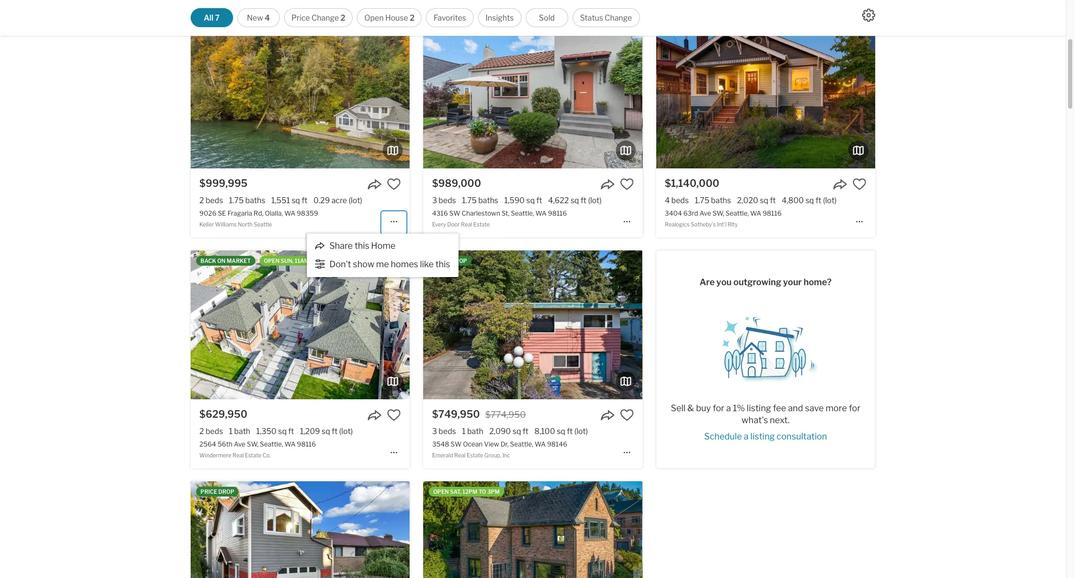 Task type: vqa. For each thing, say whether or not it's contained in the screenshot.
Seattle, corresponding to $629,950
yes



Task type: describe. For each thing, give the bounding box(es) containing it.
4 inside new option
[[265, 13, 270, 22]]

real inside 2564 56th ave sw, seattle, wa 98116 windermere real estate co.
[[232, 452, 244, 459]]

estate for $749,950
[[467, 452, 483, 459]]

view
[[484, 440, 499, 448]]

11am
[[295, 258, 309, 264]]

4316 sw charlestown st, seattle, wa 98116 every door real estate
[[432, 209, 567, 228]]

baths for $999,995
[[245, 196, 265, 205]]

new for $1,140,000
[[666, 27, 679, 33]]

1.75 baths for $1,140,000
[[695, 196, 731, 205]]

ft for 1,590 sq ft
[[536, 196, 542, 205]]

3 photo of 5618 sw admiral way, seattle, wa 98116 image from the left
[[642, 481, 861, 578]]

sq for 2,020
[[760, 196, 768, 205]]

sq for 4,622
[[571, 196, 579, 205]]

like
[[420, 259, 434, 269]]

you
[[717, 277, 732, 287]]

(lot) for $1,140,000
[[823, 196, 837, 205]]

back on market
[[201, 258, 251, 264]]

share this home
[[329, 241, 395, 251]]

estate inside 2564 56th ave sw, seattle, wa 98116 windermere real estate co.
[[245, 452, 261, 459]]

2,090
[[489, 427, 511, 436]]

more
[[826, 403, 847, 413]]

1 vertical spatial price drop
[[201, 488, 234, 495]]

fee
[[773, 403, 786, 413]]

Price Change radio
[[284, 8, 353, 27]]

seattle
[[254, 221, 272, 228]]

seattle, inside 3548 sw ocean view dr, seattle, wa 98146 emerald real estate group, inc
[[510, 440, 533, 448]]

&
[[687, 403, 694, 413]]

1pm
[[319, 258, 331, 264]]

3548
[[432, 440, 449, 448]]

New radio
[[237, 8, 280, 27]]

days for $999,995
[[222, 27, 237, 33]]

st,
[[502, 209, 509, 217]]

seattle, for $629,950
[[260, 440, 283, 448]]

and
[[788, 403, 803, 413]]

status
[[580, 13, 603, 22]]

Sold radio
[[526, 8, 568, 27]]

1 vertical spatial price
[[201, 488, 217, 495]]

2 up 2564
[[199, 427, 204, 436]]

sw for $989,000
[[449, 209, 460, 217]]

4,800
[[782, 196, 804, 205]]

all 7
[[204, 13, 220, 22]]

8,100 sq ft (lot)
[[534, 427, 588, 436]]

2 photo of 3548 sw ocean view dr, seattle, wa 98146 image from the left
[[423, 250, 642, 399]]

share
[[329, 241, 353, 251]]

sq for 4,800
[[806, 196, 814, 205]]

$774,950
[[485, 410, 526, 420]]

baths for $989,000
[[478, 196, 498, 205]]

1,209
[[300, 427, 320, 436]]

1 horizontal spatial this
[[435, 259, 450, 269]]

ago for $989,000
[[471, 27, 483, 33]]

1 for $749,950
[[462, 427, 466, 436]]

0 vertical spatial this
[[355, 241, 369, 251]]

$749,950 $774,950
[[432, 409, 526, 420]]

new 4
[[247, 13, 270, 22]]

favorites
[[434, 13, 466, 22]]

0.29
[[313, 196, 330, 205]]

1,350
[[256, 427, 277, 436]]

new
[[247, 13, 263, 22]]

1.75 baths for $989,000
[[462, 196, 498, 205]]

2 photo of 2564 56th ave sw, seattle, wa 98116 image from the left
[[191, 250, 410, 399]]

sq for 1,551
[[292, 196, 300, 205]]

listing inside sell & buy for a 1% listing fee and save more for what's next.
[[747, 403, 771, 413]]

1,350 sq ft
[[256, 427, 294, 436]]

1 photo of 3404 63rd ave sw, seattle, wa 98116 image from the left
[[437, 20, 656, 168]]

keller
[[199, 221, 214, 228]]

open house 2
[[364, 13, 415, 22]]

4316
[[432, 209, 448, 217]]

acre
[[331, 196, 347, 205]]

12pm
[[462, 488, 477, 495]]

9026
[[199, 209, 216, 217]]

1 photo of 4552 51st pl sw, seattle, wa 98116 image from the left
[[0, 481, 191, 578]]

2 for from the left
[[849, 403, 860, 413]]

sw, for $629,950
[[247, 440, 258, 448]]

dialog containing share this home
[[307, 234, 458, 277]]

consultation
[[777, 431, 827, 441]]

option group containing all
[[190, 8, 640, 27]]

3pm
[[487, 488, 500, 495]]

market
[[227, 258, 251, 264]]

every
[[432, 221, 446, 228]]

56th
[[218, 440, 232, 448]]

change for status
[[605, 13, 632, 22]]

beds for $999,995
[[206, 196, 223, 205]]

12
[[680, 27, 687, 33]]

insights
[[486, 13, 514, 22]]

2 photo of 5618 sw admiral way, seattle, wa 98116 image from the left
[[423, 481, 642, 578]]

favorite button checkbox for $1,140,000
[[852, 177, 866, 191]]

1 horizontal spatial price
[[433, 258, 450, 264]]

2 inside the price change option
[[341, 13, 345, 22]]

sw, for $1,140,000
[[713, 209, 724, 217]]

new 13 days ago for $989,000
[[433, 27, 483, 33]]

3548 sw ocean view dr, seattle, wa 98146 emerald real estate group, inc
[[432, 440, 567, 459]]

3 for $989,000
[[432, 196, 437, 205]]

an image of a house image
[[711, 308, 820, 382]]

williams
[[215, 221, 237, 228]]

fragaria
[[227, 209, 252, 217]]

home
[[371, 241, 395, 251]]

2 up 9026
[[199, 196, 204, 205]]

63rd
[[683, 209, 698, 217]]

2,020
[[737, 196, 758, 205]]

3 photo of 2564 56th ave sw, seattle, wa 98116 image from the left
[[410, 250, 629, 399]]

bath for $629,950
[[234, 427, 250, 436]]

status change
[[580, 13, 632, 22]]

all
[[204, 13, 213, 22]]

price change 2
[[291, 13, 345, 22]]

emerald
[[432, 452, 453, 459]]

share this home button
[[315, 241, 396, 251]]

charlestown
[[462, 209, 500, 217]]

show
[[353, 259, 374, 269]]

98116 for $629,950
[[297, 440, 316, 448]]

favorite button image for $749,950
[[620, 408, 634, 422]]

1 photo of 4316 sw charlestown st, seattle, wa 98116 image from the left
[[204, 20, 423, 168]]

inc
[[502, 452, 510, 459]]

favorite button image for $989,000
[[620, 177, 634, 191]]

1 photo of 5618 sw admiral way, seattle, wa 98116 image from the left
[[204, 481, 423, 578]]

beds up 3548
[[439, 427, 456, 436]]

new for $989,000
[[433, 27, 447, 33]]

walkthrough for $989,000
[[505, 27, 549, 33]]

(lot) for $989,000
[[588, 196, 602, 205]]

rlty
[[728, 221, 738, 228]]

13 for $989,000
[[448, 27, 454, 33]]

3 photo of 4552 51st pl sw, seattle, wa 98116 image from the left
[[410, 481, 629, 578]]

rd,
[[254, 209, 263, 217]]

1.75 for $1,140,000
[[695, 196, 709, 205]]

1%
[[733, 403, 745, 413]]

beds for $989,000
[[439, 196, 456, 205]]

4,622
[[548, 196, 569, 205]]

Insights radio
[[478, 8, 521, 27]]

bath for $749,950
[[467, 427, 483, 436]]

new 13 days ago for $999,995
[[201, 27, 250, 33]]

$989,000
[[432, 178, 481, 189]]

1.75 baths for $999,995
[[229, 196, 265, 205]]

sat,
[[450, 488, 461, 495]]

realogics
[[665, 221, 690, 228]]

1 bath for $629,950
[[229, 427, 250, 436]]

wa for $1,140,000
[[750, 209, 761, 217]]

1,590 sq ft
[[504, 196, 542, 205]]

1 photo of 9026 se fragaria rd, olalla, wa 98359 image from the left
[[0, 20, 191, 168]]

sq for 1,590
[[526, 196, 535, 205]]

1 photo of 2564 56th ave sw, seattle, wa 98116 image from the left
[[0, 250, 191, 399]]

3 beds for $749,950
[[432, 427, 456, 436]]

98146
[[547, 440, 567, 448]]

windermere
[[199, 452, 231, 459]]

home?
[[804, 277, 832, 287]]

ft for 1,209 sq ft (lot)
[[332, 427, 338, 436]]

Status Change radio
[[572, 8, 640, 27]]



Task type: locate. For each thing, give the bounding box(es) containing it.
0 horizontal spatial 1
[[229, 427, 233, 436]]

photo of 4316 sw charlestown st, seattle, wa 98116 image
[[204, 20, 423, 168], [423, 20, 642, 168], [642, 20, 861, 168]]

0 horizontal spatial ave
[[234, 440, 245, 448]]

Open House radio
[[357, 8, 422, 27]]

3d walkthrough for $989,000
[[496, 27, 549, 33]]

favorite button image for $629,950
[[387, 408, 401, 422]]

seattle, right dr,
[[510, 440, 533, 448]]

listing down what's
[[750, 431, 775, 441]]

2,020 sq ft
[[737, 196, 776, 205]]

1 bath from the left
[[234, 427, 250, 436]]

ago for $1,140,000
[[703, 27, 716, 33]]

sq right 4,622
[[571, 196, 579, 205]]

3d down new 4
[[263, 27, 271, 33]]

don't
[[329, 259, 351, 269]]

2 horizontal spatial baths
[[711, 196, 731, 205]]

wa for $629,950
[[285, 440, 296, 448]]

ave inside 3404 63rd ave sw, seattle, wa 98116 realogics sotheby's int'l rlty
[[700, 209, 711, 217]]

3 beds up 4316
[[432, 196, 456, 205]]

1.75 for $989,000
[[462, 196, 477, 205]]

wa
[[284, 209, 295, 217], [536, 209, 547, 217], [750, 209, 761, 217], [285, 440, 296, 448], [535, 440, 546, 448]]

1 horizontal spatial days
[[455, 27, 470, 33]]

1.75 up 63rd
[[695, 196, 709, 205]]

0.29 acre (lot)
[[313, 196, 362, 205]]

to
[[310, 258, 318, 264], [479, 488, 486, 495]]

ft left 4,622
[[536, 196, 542, 205]]

sw, inside 3404 63rd ave sw, seattle, wa 98116 realogics sotheby's int'l rlty
[[713, 209, 724, 217]]

outgrowing
[[733, 277, 781, 287]]

open
[[364, 13, 384, 22]]

days
[[222, 27, 237, 33], [455, 27, 470, 33], [688, 27, 702, 33]]

2 1.75 from the left
[[462, 196, 477, 205]]

price drop down door
[[433, 258, 467, 264]]

photo of 3548 sw ocean view dr, seattle, wa 98146 image
[[204, 250, 423, 399], [423, 250, 642, 399], [642, 250, 861, 399]]

1,209 sq ft (lot)
[[300, 427, 353, 436]]

sw for $749,950
[[451, 440, 462, 448]]

2 photo of 4316 sw charlestown st, seattle, wa 98116 image from the left
[[423, 20, 642, 168]]

photo of 4552 51st pl sw, seattle, wa 98116 image
[[0, 481, 191, 578], [191, 481, 410, 578], [410, 481, 629, 578]]

1 horizontal spatial 3d walkthrough
[[496, 27, 549, 33]]

1 horizontal spatial 3d
[[496, 27, 504, 33]]

1 horizontal spatial for
[[849, 403, 860, 413]]

dialog
[[307, 234, 458, 277]]

0 horizontal spatial price drop
[[201, 488, 234, 495]]

new 13 days ago down 7
[[201, 27, 250, 33]]

1 horizontal spatial new 13 days ago
[[433, 27, 483, 33]]

1 3d from the left
[[263, 27, 271, 33]]

1 vertical spatial 2 beds
[[199, 427, 223, 436]]

2
[[341, 13, 345, 22], [410, 13, 415, 22], [199, 196, 204, 205], [199, 427, 204, 436]]

1 vertical spatial sw
[[451, 440, 462, 448]]

price
[[433, 258, 450, 264], [201, 488, 217, 495]]

1 for $629,950
[[229, 427, 233, 436]]

this up show
[[355, 241, 369, 251]]

13 down 7
[[215, 27, 221, 33]]

what's
[[742, 415, 768, 425]]

ft for 4,622 sq ft (lot)
[[581, 196, 586, 205]]

drop
[[451, 258, 467, 264], [218, 488, 234, 495]]

2 horizontal spatial 1.75 baths
[[695, 196, 731, 205]]

1 3 beds from the top
[[432, 196, 456, 205]]

3 photo of 3548 sw ocean view dr, seattle, wa 98146 image from the left
[[642, 250, 861, 399]]

1 horizontal spatial open
[[433, 488, 449, 495]]

1 3d walkthrough from the left
[[263, 27, 316, 33]]

sotheby's
[[691, 221, 716, 228]]

photo of 2564 56th ave sw, seattle, wa 98116 image
[[0, 250, 191, 399], [191, 250, 410, 399], [410, 250, 629, 399]]

0 vertical spatial sw,
[[713, 209, 724, 217]]

ft for 4,800 sq ft (lot)
[[816, 196, 821, 205]]

days for $1,140,000
[[688, 27, 702, 33]]

sq for 2,090
[[513, 427, 521, 436]]

favorite button image
[[620, 177, 634, 191], [620, 408, 634, 422]]

dr,
[[501, 440, 509, 448]]

ave right '56th'
[[234, 440, 245, 448]]

ft for 1,350 sq ft
[[288, 427, 294, 436]]

1 days from the left
[[222, 27, 237, 33]]

baths up charlestown
[[478, 196, 498, 205]]

change inside option
[[312, 13, 339, 22]]

3 for $749,950
[[432, 427, 437, 436]]

price drop
[[433, 258, 467, 264], [201, 488, 234, 495]]

real inside 4316 sw charlestown st, seattle, wa 98116 every door real estate
[[461, 221, 472, 228]]

open left sun,
[[264, 258, 280, 264]]

3d walkthrough
[[263, 27, 316, 33], [496, 27, 549, 33]]

on
[[217, 258, 226, 264]]

new 13 days ago down favorites
[[433, 27, 483, 33]]

98116 down the 2,020 sq ft
[[763, 209, 782, 217]]

1 bath
[[229, 427, 250, 436], [462, 427, 483, 436]]

drop for third photo of 3548 sw ocean view dr, seattle, wa 98146 from the right
[[451, 258, 467, 264]]

for
[[713, 403, 724, 413], [849, 403, 860, 413]]

next.
[[770, 415, 790, 425]]

1 horizontal spatial ago
[[471, 27, 483, 33]]

$999,995
[[199, 178, 248, 189]]

2 bath from the left
[[467, 427, 483, 436]]

ave for $629,950
[[234, 440, 245, 448]]

ft up 98146
[[567, 427, 573, 436]]

favorite button checkbox for $989,000
[[620, 177, 634, 191]]

ocean
[[463, 440, 483, 448]]

new for $999,995
[[201, 27, 214, 33]]

1 horizontal spatial sw,
[[713, 209, 724, 217]]

2 inside open house option
[[410, 13, 415, 22]]

homes
[[391, 259, 418, 269]]

seattle, inside 3404 63rd ave sw, seattle, wa 98116 realogics sotheby's int'l rlty
[[726, 209, 749, 217]]

3 1.75 from the left
[[695, 196, 709, 205]]

0 vertical spatial to
[[310, 258, 318, 264]]

2564 56th ave sw, seattle, wa 98116 windermere real estate co.
[[199, 440, 316, 459]]

wa for $999,995
[[284, 209, 295, 217]]

1 horizontal spatial to
[[479, 488, 486, 495]]

1 horizontal spatial change
[[605, 13, 632, 22]]

1 horizontal spatial baths
[[478, 196, 498, 205]]

0 vertical spatial drop
[[451, 258, 467, 264]]

2 1.75 baths from the left
[[462, 196, 498, 205]]

2 new from the left
[[433, 27, 447, 33]]

3d walkthrough down price
[[263, 27, 316, 33]]

0 horizontal spatial 1.75
[[229, 196, 244, 205]]

real inside 3548 sw ocean view dr, seattle, wa 98146 emerald real estate group, inc
[[454, 452, 466, 459]]

seattle, inside 4316 sw charlestown st, seattle, wa 98116 every door real estate
[[511, 209, 534, 217]]

schedule
[[704, 431, 742, 441]]

(lot) right 8,100
[[574, 427, 588, 436]]

1 3 from the top
[[432, 196, 437, 205]]

favorite button image for $999,995
[[387, 177, 401, 191]]

beds for $629,950
[[206, 427, 223, 436]]

1 horizontal spatial a
[[744, 431, 749, 441]]

1 vertical spatial listing
[[750, 431, 775, 441]]

1 vertical spatial sw,
[[247, 440, 258, 448]]

baths for $1,140,000
[[711, 196, 731, 205]]

0 vertical spatial ave
[[700, 209, 711, 217]]

a left "1%"
[[726, 403, 731, 413]]

2 photo of 3404 63rd ave sw, seattle, wa 98116 image from the left
[[656, 20, 875, 168]]

3
[[432, 196, 437, 205], [432, 427, 437, 436]]

price down every
[[433, 258, 450, 264]]

(lot)
[[349, 196, 362, 205], [588, 196, 602, 205], [823, 196, 837, 205], [339, 427, 353, 436], [574, 427, 588, 436]]

change
[[312, 13, 339, 22], [605, 13, 632, 22]]

3 photo of 9026 se fragaria rd, olalla, wa 98359 image from the left
[[410, 20, 629, 168]]

3d walkthrough down insights
[[496, 27, 549, 33]]

to left 3pm
[[479, 488, 486, 495]]

real down ocean
[[454, 452, 466, 459]]

2 horizontal spatial new
[[666, 27, 679, 33]]

change right price
[[312, 13, 339, 22]]

1 vertical spatial drop
[[218, 488, 234, 495]]

3d for $989,000
[[496, 27, 504, 33]]

se
[[218, 209, 226, 217]]

1.75 baths up 3404 63rd ave sw, seattle, wa 98116 realogics sotheby's int'l rlty
[[695, 196, 731, 205]]

2 3d walkthrough from the left
[[496, 27, 549, 33]]

baths up rd,
[[245, 196, 265, 205]]

new down all
[[201, 27, 214, 33]]

wa down the 2,020 sq ft
[[750, 209, 761, 217]]

0 horizontal spatial a
[[726, 403, 731, 413]]

0 horizontal spatial change
[[312, 13, 339, 22]]

wa down 1,551 sq ft
[[284, 209, 295, 217]]

sq right 2,020
[[760, 196, 768, 205]]

3 beds
[[432, 196, 456, 205], [432, 427, 456, 436]]

2 walkthrough from the left
[[505, 27, 549, 33]]

wa down 1,590 sq ft
[[536, 209, 547, 217]]

sq
[[292, 196, 300, 205], [526, 196, 535, 205], [571, 196, 579, 205], [760, 196, 768, 205], [806, 196, 814, 205], [278, 427, 287, 436], [322, 427, 330, 436], [513, 427, 521, 436], [557, 427, 565, 436]]

0 vertical spatial open
[[264, 258, 280, 264]]

1 horizontal spatial 98116
[[548, 209, 567, 217]]

drop right like
[[451, 258, 467, 264]]

3404 63rd ave sw, seattle, wa 98116 realogics sotheby's int'l rlty
[[665, 209, 782, 228]]

3d walkthrough for $999,995
[[263, 27, 316, 33]]

3d down insights
[[496, 27, 504, 33]]

open for open sun, 11am to 1pm
[[264, 258, 280, 264]]

(lot) right 4,622
[[588, 196, 602, 205]]

listing
[[747, 403, 771, 413], [750, 431, 775, 441]]

sq right 1,209
[[322, 427, 330, 436]]

ft right 4,800
[[816, 196, 821, 205]]

open sat, 12pm to 3pm
[[433, 488, 500, 495]]

beds up 4316
[[439, 196, 456, 205]]

3 up 4316
[[432, 196, 437, 205]]

real for $749,950
[[454, 452, 466, 459]]

new down favorites
[[433, 27, 447, 33]]

2 horizontal spatial ago
[[703, 27, 716, 33]]

98116 down 1,209
[[297, 440, 316, 448]]

1 baths from the left
[[245, 196, 265, 205]]

3 baths from the left
[[711, 196, 731, 205]]

All radio
[[190, 8, 233, 27]]

ago for $999,995
[[238, 27, 250, 33]]

open
[[264, 258, 280, 264], [433, 488, 449, 495]]

0 horizontal spatial sw,
[[247, 440, 258, 448]]

1 horizontal spatial bath
[[467, 427, 483, 436]]

3 days from the left
[[688, 27, 702, 33]]

seattle,
[[511, 209, 534, 217], [726, 209, 749, 217], [260, 440, 283, 448], [510, 440, 533, 448]]

group,
[[484, 452, 501, 459]]

0 horizontal spatial new 13 days ago
[[201, 27, 250, 33]]

0 vertical spatial listing
[[747, 403, 771, 413]]

0 horizontal spatial ago
[[238, 27, 250, 33]]

days for $989,000
[[455, 27, 470, 33]]

photo of 5618 sw admiral way, seattle, wa 98116 image
[[204, 481, 423, 578], [423, 481, 642, 578], [642, 481, 861, 578]]

to for 1pm
[[310, 258, 318, 264]]

98116
[[548, 209, 567, 217], [763, 209, 782, 217], [297, 440, 316, 448]]

listing up what's
[[747, 403, 771, 413]]

1 horizontal spatial 1.75 baths
[[462, 196, 498, 205]]

wa inside 3404 63rd ave sw, seattle, wa 98116 realogics sotheby's int'l rlty
[[750, 209, 761, 217]]

save
[[805, 403, 824, 413]]

1.75 up fragaria at left top
[[229, 196, 244, 205]]

price drop down "windermere"
[[201, 488, 234, 495]]

2 1 from the left
[[462, 427, 466, 436]]

open sun, 11am to 1pm
[[264, 258, 331, 264]]

ft left 1,209
[[288, 427, 294, 436]]

sw inside 4316 sw charlestown st, seattle, wa 98116 every door real estate
[[449, 209, 460, 217]]

98116 inside 4316 sw charlestown st, seattle, wa 98116 every door real estate
[[548, 209, 567, 217]]

1 up '56th'
[[229, 427, 233, 436]]

0 horizontal spatial days
[[222, 27, 237, 33]]

sw up door
[[449, 209, 460, 217]]

schedule a listing consultation
[[704, 431, 827, 441]]

2 ago from the left
[[471, 27, 483, 33]]

open left sat,
[[433, 488, 449, 495]]

change right status
[[605, 13, 632, 22]]

1 vertical spatial to
[[479, 488, 486, 495]]

new 12 days ago
[[666, 27, 716, 33]]

1 favorite button image from the top
[[620, 177, 634, 191]]

sq for 8,100
[[557, 427, 565, 436]]

2 horizontal spatial 98116
[[763, 209, 782, 217]]

favorite button checkbox for $629,950
[[387, 408, 401, 422]]

ft right 1,209
[[332, 427, 338, 436]]

0 vertical spatial 3 beds
[[432, 196, 456, 205]]

2564
[[199, 440, 216, 448]]

1,551
[[271, 196, 290, 205]]

new
[[201, 27, 214, 33], [433, 27, 447, 33], [666, 27, 679, 33]]

0 horizontal spatial baths
[[245, 196, 265, 205]]

2 1 bath from the left
[[462, 427, 483, 436]]

a inside sell & buy for a 1% listing fee and save more for what's next.
[[726, 403, 731, 413]]

for right more at the bottom
[[849, 403, 860, 413]]

2 new 13 days ago from the left
[[433, 27, 483, 33]]

1 bath for $749,950
[[462, 427, 483, 436]]

ft
[[302, 196, 307, 205], [536, 196, 542, 205], [581, 196, 586, 205], [770, 196, 776, 205], [816, 196, 821, 205], [288, 427, 294, 436], [332, 427, 338, 436], [523, 427, 528, 436], [567, 427, 573, 436]]

bath up 2564 56th ave sw, seattle, wa 98116 windermere real estate co.
[[234, 427, 250, 436]]

1 vertical spatial ave
[[234, 440, 245, 448]]

north
[[238, 221, 253, 228]]

1 for from the left
[[713, 403, 724, 413]]

seattle, down 1,590 sq ft
[[511, 209, 534, 217]]

sell & buy for a 1% listing fee and save more for what's next.
[[671, 403, 860, 425]]

new left "12"
[[666, 27, 679, 33]]

0 horizontal spatial new
[[201, 27, 214, 33]]

wa inside 3548 sw ocean view dr, seattle, wa 98146 emerald real estate group, inc
[[535, 440, 546, 448]]

back
[[201, 258, 216, 264]]

estate inside 4316 sw charlestown st, seattle, wa 98116 every door real estate
[[473, 221, 490, 228]]

1 vertical spatial favorite button image
[[620, 408, 634, 422]]

2 3 from the top
[[432, 427, 437, 436]]

ft for 8,100 sq ft (lot)
[[567, 427, 573, 436]]

1 vertical spatial open
[[433, 488, 449, 495]]

4,622 sq ft (lot)
[[548, 196, 602, 205]]

2 baths from the left
[[478, 196, 498, 205]]

sun,
[[281, 258, 294, 264]]

2,090 sq ft
[[489, 427, 528, 436]]

sq right 1,350
[[278, 427, 287, 436]]

0 horizontal spatial drop
[[218, 488, 234, 495]]

are
[[700, 277, 715, 287]]

0 horizontal spatial 98116
[[297, 440, 316, 448]]

2 change from the left
[[605, 13, 632, 22]]

co.
[[262, 452, 271, 459]]

1 vertical spatial a
[[744, 431, 749, 441]]

2 favorite button image from the top
[[620, 408, 634, 422]]

ft right 4,622
[[581, 196, 586, 205]]

$1,140,000
[[665, 178, 719, 189]]

ave
[[700, 209, 711, 217], [234, 440, 245, 448]]

ft for 2,090 sq ft
[[523, 427, 528, 436]]

sw inside 3548 sw ocean view dr, seattle, wa 98146 emerald real estate group, inc
[[451, 440, 462, 448]]

buy
[[696, 403, 711, 413]]

sw right 3548
[[451, 440, 462, 448]]

0 horizontal spatial bath
[[234, 427, 250, 436]]

Favorites radio
[[426, 8, 474, 27]]

0 vertical spatial 3
[[432, 196, 437, 205]]

open for open sat, 12pm to 3pm
[[433, 488, 449, 495]]

real for $989,000
[[461, 221, 472, 228]]

bath up ocean
[[467, 427, 483, 436]]

sq for 1,209
[[322, 427, 330, 436]]

1 horizontal spatial new
[[433, 27, 447, 33]]

favorite button checkbox for $999,995
[[387, 177, 401, 191]]

0 horizontal spatial for
[[713, 403, 724, 413]]

sw, down 1,350
[[247, 440, 258, 448]]

change inside radio
[[605, 13, 632, 22]]

0 vertical spatial 4
[[265, 13, 270, 22]]

1 horizontal spatial ave
[[700, 209, 711, 217]]

house
[[385, 13, 408, 22]]

(lot) right 4,800
[[823, 196, 837, 205]]

0 horizontal spatial 3d walkthrough
[[263, 27, 316, 33]]

0 vertical spatial sw
[[449, 209, 460, 217]]

favorite button image for $1,140,000
[[852, 177, 866, 191]]

(lot) right 1,209
[[339, 427, 353, 436]]

1 up ocean
[[462, 427, 466, 436]]

1 horizontal spatial 1
[[462, 427, 466, 436]]

0 vertical spatial a
[[726, 403, 731, 413]]

1 vertical spatial 3 beds
[[432, 427, 456, 436]]

walkthrough for $999,995
[[272, 27, 316, 33]]

sell
[[671, 403, 686, 413]]

1 ago from the left
[[238, 27, 250, 33]]

3 new from the left
[[666, 27, 679, 33]]

drop down "windermere"
[[218, 488, 234, 495]]

wa down 1,350 sq ft
[[285, 440, 296, 448]]

0 horizontal spatial 13
[[215, 27, 221, 33]]

1.75 up charlestown
[[462, 196, 477, 205]]

wa inside 4316 sw charlestown st, seattle, wa 98116 every door real estate
[[536, 209, 547, 217]]

seattle, for $1,140,000
[[726, 209, 749, 217]]

sq right 4,800
[[806, 196, 814, 205]]

2 2 beds from the top
[[199, 427, 223, 436]]

7
[[215, 13, 220, 22]]

favorite button checkbox
[[620, 408, 634, 422]]

0 vertical spatial price drop
[[433, 258, 467, 264]]

estate down charlestown
[[473, 221, 490, 228]]

ft left 4,800
[[770, 196, 776, 205]]

1 1.75 from the left
[[229, 196, 244, 205]]

0 vertical spatial price
[[433, 258, 450, 264]]

8,100
[[534, 427, 555, 436]]

walkthrough down sold
[[505, 27, 549, 33]]

estate for $989,000
[[473, 221, 490, 228]]

0 horizontal spatial walkthrough
[[272, 27, 316, 33]]

1 bath up ocean
[[462, 427, 483, 436]]

3 photo of 3404 63rd ave sw, seattle, wa 98116 image from the left
[[875, 20, 1074, 168]]

3 beds up 3548
[[432, 427, 456, 436]]

this right like
[[435, 259, 450, 269]]

ave for $1,140,000
[[700, 209, 711, 217]]

1 horizontal spatial 4
[[665, 196, 670, 205]]

0 horizontal spatial price
[[201, 488, 217, 495]]

3 up 3548
[[432, 427, 437, 436]]

2 left open
[[341, 13, 345, 22]]

2 photo of 9026 se fragaria rd, olalla, wa 98359 image from the left
[[191, 20, 410, 168]]

98359
[[297, 209, 318, 217]]

1 horizontal spatial 1 bath
[[462, 427, 483, 436]]

2 13 from the left
[[448, 27, 454, 33]]

photo of 9026 se fragaria rd, olalla, wa 98359 image
[[0, 20, 191, 168], [191, 20, 410, 168], [410, 20, 629, 168]]

photo of 3404 63rd ave sw, seattle, wa 98116 image
[[437, 20, 656, 168], [656, 20, 875, 168], [875, 20, 1074, 168]]

favorite button image
[[387, 177, 401, 191], [852, 177, 866, 191], [387, 408, 401, 422]]

beds up 3404
[[671, 196, 689, 205]]

1 horizontal spatial walkthrough
[[505, 27, 549, 33]]

sq up 98146
[[557, 427, 565, 436]]

98116 down 4,622
[[548, 209, 567, 217]]

0 horizontal spatial to
[[310, 258, 318, 264]]

1 photo of 3548 sw ocean view dr, seattle, wa 98146 image from the left
[[204, 250, 423, 399]]

wa for $989,000
[[536, 209, 547, 217]]

0 vertical spatial favorite button image
[[620, 177, 634, 191]]

baths up 3404 63rd ave sw, seattle, wa 98116 realogics sotheby's int'l rlty
[[711, 196, 731, 205]]

ave inside 2564 56th ave sw, seattle, wa 98116 windermere real estate co.
[[234, 440, 245, 448]]

13 down favorites
[[448, 27, 454, 33]]

a down what's
[[744, 431, 749, 441]]

1 1.75 baths from the left
[[229, 196, 265, 205]]

1 horizontal spatial 13
[[448, 27, 454, 33]]

4,800 sq ft (lot)
[[782, 196, 837, 205]]

98116 for $1,140,000
[[763, 209, 782, 217]]

2 beds for $629,950
[[199, 427, 223, 436]]

98116 inside 3404 63rd ave sw, seattle, wa 98116 realogics sotheby's int'l rlty
[[763, 209, 782, 217]]

2 horizontal spatial 1.75
[[695, 196, 709, 205]]

1 vertical spatial 4
[[665, 196, 670, 205]]

1 vertical spatial this
[[435, 259, 450, 269]]

1 horizontal spatial 1.75
[[462, 196, 477, 205]]

1 1 bath from the left
[[229, 427, 250, 436]]

0 horizontal spatial 1 bath
[[229, 427, 250, 436]]

ft up 98359
[[302, 196, 307, 205]]

(lot) for $629,950
[[339, 427, 353, 436]]

2 days from the left
[[455, 27, 470, 33]]

13
[[215, 27, 221, 33], [448, 27, 454, 33]]

estate inside 3548 sw ocean view dr, seattle, wa 98146 emerald real estate group, inc
[[467, 452, 483, 459]]

1 new from the left
[[201, 27, 214, 33]]

0 horizontal spatial 4
[[265, 13, 270, 22]]

new 13 days ago
[[201, 27, 250, 33], [433, 27, 483, 33]]

to for 3pm
[[479, 488, 486, 495]]

beds
[[206, 196, 223, 205], [439, 196, 456, 205], [671, 196, 689, 205], [206, 427, 223, 436], [439, 427, 456, 436]]

2 photo of 4552 51st pl sw, seattle, wa 98116 image from the left
[[191, 481, 410, 578]]

3 beds for $989,000
[[432, 196, 456, 205]]

walkthrough down price
[[272, 27, 316, 33]]

ft for 2,020 sq ft
[[770, 196, 776, 205]]

1 2 beds from the top
[[199, 196, 223, 205]]

1.75 baths
[[229, 196, 265, 205], [462, 196, 498, 205], [695, 196, 731, 205]]

4 right new
[[265, 13, 270, 22]]

me
[[376, 259, 389, 269]]

0 horizontal spatial this
[[355, 241, 369, 251]]

1 new 13 days ago from the left
[[201, 27, 250, 33]]

your
[[783, 277, 802, 287]]

beds up 2564
[[206, 427, 223, 436]]

for right buy
[[713, 403, 724, 413]]

beds for $1,140,000
[[671, 196, 689, 205]]

favorite button checkbox
[[387, 177, 401, 191], [620, 177, 634, 191], [852, 177, 866, 191], [387, 408, 401, 422]]

sw, inside 2564 56th ave sw, seattle, wa 98116 windermere real estate co.
[[247, 440, 258, 448]]

seattle, inside 2564 56th ave sw, seattle, wa 98116 windermere real estate co.
[[260, 440, 283, 448]]

sq right the 2,090
[[513, 427, 521, 436]]

1 change from the left
[[312, 13, 339, 22]]

98116 for $989,000
[[548, 209, 567, 217]]

wa down 8,100
[[535, 440, 546, 448]]

real right door
[[461, 221, 472, 228]]

1.75 for $999,995
[[229, 196, 244, 205]]

3 1.75 baths from the left
[[695, 196, 731, 205]]

1 13 from the left
[[215, 27, 221, 33]]

0 horizontal spatial 1.75 baths
[[229, 196, 265, 205]]

1,551 sq ft
[[271, 196, 307, 205]]

0 horizontal spatial 3d
[[263, 27, 271, 33]]

4 beds
[[665, 196, 689, 205]]

price
[[291, 13, 310, 22]]

2 right house
[[410, 13, 415, 22]]

1.75
[[229, 196, 244, 205], [462, 196, 477, 205], [695, 196, 709, 205]]

3 photo of 4316 sw charlestown st, seattle, wa 98116 image from the left
[[642, 20, 861, 168]]

2 3d from the left
[[496, 27, 504, 33]]

ft for 1,551 sq ft
[[302, 196, 307, 205]]

2 horizontal spatial days
[[688, 27, 702, 33]]

3d for $999,995
[[263, 27, 271, 33]]

13 for $999,995
[[215, 27, 221, 33]]

seattle, up the rlty
[[726, 209, 749, 217]]

4 up 3404
[[665, 196, 670, 205]]

98116 inside 2564 56th ave sw, seattle, wa 98116 windermere real estate co.
[[297, 440, 316, 448]]

to left "1pm"
[[310, 258, 318, 264]]

sold
[[539, 13, 555, 22]]

0 vertical spatial 2 beds
[[199, 196, 223, 205]]

beds up 9026
[[206, 196, 223, 205]]

sq for 1,350
[[278, 427, 287, 436]]

3 ago from the left
[[703, 27, 716, 33]]

0 horizontal spatial open
[[264, 258, 280, 264]]

1 walkthrough from the left
[[272, 27, 316, 33]]

are you outgrowing your home?
[[700, 277, 832, 287]]

wa inside 2564 56th ave sw, seattle, wa 98116 windermere real estate co.
[[285, 440, 296, 448]]

4
[[265, 13, 270, 22], [665, 196, 670, 205]]

2 beds for $999,995
[[199, 196, 223, 205]]

seattle, for $989,000
[[511, 209, 534, 217]]

2 3 beds from the top
[[432, 427, 456, 436]]

price down "windermere"
[[201, 488, 217, 495]]

9026 se fragaria rd, olalla, wa 98359 keller williams north seattle
[[199, 209, 318, 228]]

1 horizontal spatial drop
[[451, 258, 467, 264]]

1 horizontal spatial price drop
[[433, 258, 467, 264]]

ave up sotheby's
[[700, 209, 711, 217]]

change for price
[[312, 13, 339, 22]]

(lot) right acre
[[349, 196, 362, 205]]

1 vertical spatial 3
[[432, 427, 437, 436]]

wa inside 9026 se fragaria rd, olalla, wa 98359 keller williams north seattle
[[284, 209, 295, 217]]

drop for first photo of 4552 51st pl sw, seattle, wa 98116
[[218, 488, 234, 495]]

1 1 from the left
[[229, 427, 233, 436]]

2 beds up 9026
[[199, 196, 223, 205]]

estate left co.
[[245, 452, 261, 459]]

option group
[[190, 8, 640, 27]]



